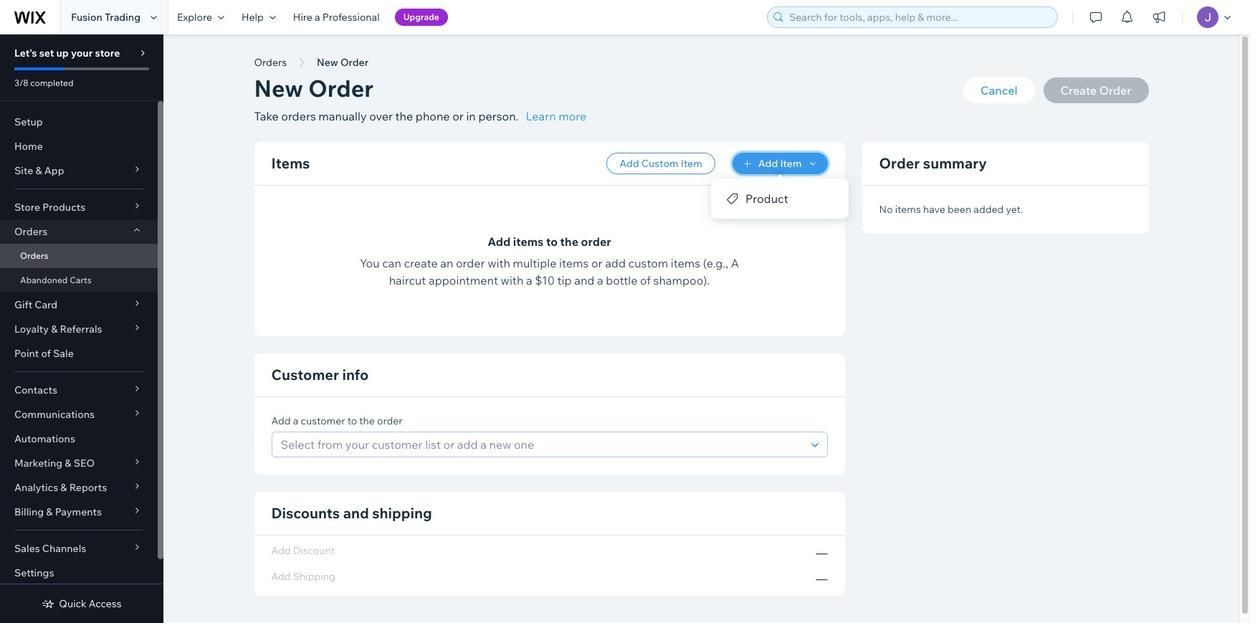 Task type: vqa. For each thing, say whether or not it's contained in the screenshot.
Orders inside the button
yes



Task type: locate. For each thing, give the bounding box(es) containing it.
item up the product button
[[781, 157, 802, 170]]

add for custom
[[620, 157, 639, 170]]

new down hire a professional
[[317, 56, 338, 69]]

2 vertical spatial order
[[880, 154, 920, 172]]

to up the "multiple"
[[546, 235, 558, 249]]

1 item from the left
[[681, 157, 703, 170]]

the right customer
[[360, 415, 375, 427]]

communications button
[[0, 402, 158, 427]]

no items have been added yet.
[[880, 203, 1024, 216]]

a right hire
[[315, 11, 320, 24]]

carts
[[70, 275, 92, 285]]

1 horizontal spatial the
[[396, 109, 413, 123]]

add a customer to the order
[[271, 415, 403, 427]]

0 vertical spatial to
[[546, 235, 558, 249]]

add up appointment
[[488, 235, 511, 249]]

0 horizontal spatial to
[[348, 415, 357, 427]]

0 horizontal spatial the
[[360, 415, 375, 427]]

home
[[14, 140, 43, 153]]

1 horizontal spatial item
[[781, 157, 802, 170]]

seo
[[74, 457, 95, 470]]

1 vertical spatial of
[[41, 347, 51, 360]]

orders down store
[[14, 225, 47, 238]]

create
[[404, 256, 438, 270]]

order inside new order take orders manually over the phone or in person. learn more
[[308, 74, 374, 103]]

& inside billing & payments dropdown button
[[46, 506, 53, 519]]

you
[[360, 256, 380, 270]]

order up add
[[581, 235, 612, 249]]

add items to the order you can create an order with multiple items or add custom items (e.g., a haircut appointment with a $10 tip and a bottle of shampoo).
[[360, 235, 739, 288]]

upgrade button
[[395, 9, 448, 26]]

items up tip
[[559, 256, 589, 270]]

1 vertical spatial to
[[348, 415, 357, 427]]

in
[[466, 109, 476, 123]]

& right loyalty
[[51, 323, 58, 336]]

1 horizontal spatial and
[[575, 273, 595, 288]]

with left the "multiple"
[[488, 256, 511, 270]]

fusion
[[71, 11, 102, 24]]

order down 'new order'
[[308, 74, 374, 103]]

the right over
[[396, 109, 413, 123]]

—
[[817, 546, 828, 560], [817, 572, 828, 586]]

marketing & seo
[[14, 457, 95, 470]]

to
[[546, 235, 558, 249], [348, 415, 357, 427]]

1 horizontal spatial of
[[640, 273, 651, 288]]

learn
[[526, 109, 556, 123]]

0 horizontal spatial and
[[343, 504, 369, 522]]

point of sale
[[14, 347, 74, 360]]

1 horizontal spatial to
[[546, 235, 558, 249]]

& left seo
[[65, 457, 71, 470]]

2 — from the top
[[817, 572, 828, 586]]

& inside the analytics & reports popup button
[[60, 481, 67, 494]]

add inside "add items to the order you can create an order with multiple items or add custom items (e.g., a haircut appointment with a $10 tip and a bottle of shampoo)."
[[488, 235, 511, 249]]

new for new order take orders manually over the phone or in person. learn more
[[254, 74, 303, 103]]

1 horizontal spatial or
[[592, 256, 603, 270]]

a left "bottle"
[[597, 273, 604, 288]]

orders
[[281, 109, 316, 123]]

quick access button
[[42, 597, 122, 610]]

marketing
[[14, 457, 63, 470]]

loyalty & referrals
[[14, 323, 102, 336]]

add left customer
[[271, 415, 291, 427]]

order inside 'button'
[[341, 56, 369, 69]]

hire a professional link
[[285, 0, 388, 34]]

of down custom
[[640, 273, 651, 288]]

site
[[14, 164, 33, 177]]

add left custom
[[620, 157, 639, 170]]

0 vertical spatial and
[[575, 273, 595, 288]]

of inside "add items to the order you can create an order with multiple items or add custom items (e.g., a haircut appointment with a $10 tip and a bottle of shampoo)."
[[640, 273, 651, 288]]

items right no
[[896, 203, 921, 216]]

and inside "add items to the order you can create an order with multiple items or add custom items (e.g., a haircut appointment with a $10 tip and a bottle of shampoo)."
[[575, 273, 595, 288]]

sidebar element
[[0, 34, 164, 623]]

store products
[[14, 201, 85, 214]]

0 horizontal spatial new
[[254, 74, 303, 103]]

add
[[620, 157, 639, 170], [759, 157, 778, 170], [488, 235, 511, 249], [271, 415, 291, 427]]

been
[[948, 203, 972, 216]]

appointment
[[429, 273, 498, 288]]

the
[[396, 109, 413, 123], [561, 235, 579, 249], [360, 415, 375, 427]]

add
[[605, 256, 626, 270]]

0 vertical spatial order
[[341, 56, 369, 69]]

access
[[89, 597, 122, 610]]

2 vertical spatial order
[[377, 415, 403, 427]]

of
[[640, 273, 651, 288], [41, 347, 51, 360]]

analytics & reports
[[14, 481, 107, 494]]

& left reports
[[60, 481, 67, 494]]

2 vertical spatial orders
[[20, 250, 48, 261]]

custom
[[629, 256, 669, 270]]

no
[[880, 203, 893, 216]]

the up tip
[[561, 235, 579, 249]]

and right tip
[[575, 273, 595, 288]]

1 vertical spatial and
[[343, 504, 369, 522]]

item
[[681, 157, 703, 170], [781, 157, 802, 170]]

1 vertical spatial —
[[817, 572, 828, 586]]

1 vertical spatial orders
[[14, 225, 47, 238]]

a inside hire a professional link
[[315, 11, 320, 24]]

0 vertical spatial order
[[581, 235, 612, 249]]

1 horizontal spatial order
[[456, 256, 485, 270]]

let's
[[14, 47, 37, 60]]

add up product
[[759, 157, 778, 170]]

0 vertical spatial or
[[453, 109, 464, 123]]

new inside new order take orders manually over the phone or in person. learn more
[[254, 74, 303, 103]]

0 horizontal spatial item
[[681, 157, 703, 170]]

0 horizontal spatial of
[[41, 347, 51, 360]]

& for analytics
[[60, 481, 67, 494]]

order right customer
[[377, 415, 403, 427]]

2 horizontal spatial the
[[561, 235, 579, 249]]

store
[[95, 47, 120, 60]]

or
[[453, 109, 464, 123], [592, 256, 603, 270]]

1 horizontal spatial new
[[317, 56, 338, 69]]

to inside "add items to the order you can create an order with multiple items or add custom items (e.g., a haircut appointment with a $10 tip and a bottle of shampoo)."
[[546, 235, 558, 249]]

&
[[35, 164, 42, 177], [51, 323, 58, 336], [65, 457, 71, 470], [60, 481, 67, 494], [46, 506, 53, 519]]

item right custom
[[681, 157, 703, 170]]

& inside 'site & app' popup button
[[35, 164, 42, 177]]

1 vertical spatial order
[[456, 256, 485, 270]]

trading
[[105, 11, 141, 24]]

to right customer
[[348, 415, 357, 427]]

& inside loyalty & referrals dropdown button
[[51, 323, 58, 336]]

added
[[974, 203, 1004, 216]]

& inside marketing & seo popup button
[[65, 457, 71, 470]]

1 vertical spatial the
[[561, 235, 579, 249]]

orders link
[[0, 244, 158, 268]]

customer
[[271, 366, 339, 384]]

orders for orders link
[[20, 250, 48, 261]]

orders for orders dropdown button
[[14, 225, 47, 238]]

or inside "add items to the order you can create an order with multiple items or add custom items (e.g., a haircut appointment with a $10 tip and a bottle of shampoo)."
[[592, 256, 603, 270]]

order up appointment
[[456, 256, 485, 270]]

0 vertical spatial new
[[317, 56, 338, 69]]

0 vertical spatial orders
[[254, 56, 287, 69]]

a
[[315, 11, 320, 24], [526, 273, 533, 288], [597, 273, 604, 288], [293, 415, 299, 427]]

2 vertical spatial the
[[360, 415, 375, 427]]

haircut
[[389, 273, 426, 288]]

sales channels button
[[0, 536, 158, 561]]

0 vertical spatial of
[[640, 273, 651, 288]]

new down orders button
[[254, 74, 303, 103]]

0 vertical spatial —
[[817, 546, 828, 560]]

2 horizontal spatial order
[[581, 235, 612, 249]]

with down the "multiple"
[[501, 273, 524, 288]]

contacts
[[14, 384, 57, 397]]

new for new order
[[317, 56, 338, 69]]

& right site
[[35, 164, 42, 177]]

hire a professional
[[293, 11, 380, 24]]

of left sale
[[41, 347, 51, 360]]

tip
[[558, 273, 572, 288]]

order up no
[[880, 154, 920, 172]]

professional
[[323, 11, 380, 24]]

new order
[[317, 56, 369, 69]]

point of sale link
[[0, 341, 158, 366]]

& for site
[[35, 164, 42, 177]]

add for a
[[271, 415, 291, 427]]

& right billing
[[46, 506, 53, 519]]

referrals
[[60, 323, 102, 336]]

orders button
[[247, 52, 294, 73]]

1 vertical spatial order
[[308, 74, 374, 103]]

or left add
[[592, 256, 603, 270]]

or left in
[[453, 109, 464, 123]]

Search for tools, apps, help & more... field
[[785, 7, 1054, 27]]

orders down help button
[[254, 56, 287, 69]]

and left shipping
[[343, 504, 369, 522]]

customer info
[[271, 366, 369, 384]]

orders inside dropdown button
[[14, 225, 47, 238]]

add custom item
[[620, 157, 703, 170]]

more
[[559, 109, 587, 123]]

1 vertical spatial or
[[592, 256, 603, 270]]

0 vertical spatial the
[[396, 109, 413, 123]]

0 horizontal spatial or
[[453, 109, 464, 123]]

product button
[[711, 186, 849, 212]]

new inside 'button'
[[317, 56, 338, 69]]

orders up abandoned
[[20, 250, 48, 261]]

with
[[488, 256, 511, 270], [501, 273, 524, 288]]

billing
[[14, 506, 44, 519]]

orders inside button
[[254, 56, 287, 69]]

store products button
[[0, 195, 158, 219]]

can
[[382, 256, 402, 270]]

order down professional
[[341, 56, 369, 69]]

1 vertical spatial new
[[254, 74, 303, 103]]

add for items
[[488, 235, 511, 249]]



Task type: describe. For each thing, give the bounding box(es) containing it.
manually
[[319, 109, 367, 123]]

discounts
[[271, 504, 340, 522]]

items up the shampoo). on the right of the page
[[671, 256, 701, 270]]

add item button
[[733, 153, 828, 174]]

abandoned carts link
[[0, 268, 158, 293]]

completed
[[30, 77, 73, 88]]

yet.
[[1007, 203, 1024, 216]]

setup link
[[0, 110, 158, 134]]

analytics
[[14, 481, 58, 494]]

phone
[[416, 109, 450, 123]]

$10
[[535, 273, 555, 288]]

of inside 'point of sale' "link"
[[41, 347, 51, 360]]

new order take orders manually over the phone or in person. learn more
[[254, 74, 587, 123]]

explore
[[177, 11, 212, 24]]

gift card
[[14, 298, 58, 311]]

your
[[71, 47, 93, 60]]

store
[[14, 201, 40, 214]]

loyalty
[[14, 323, 49, 336]]

multiple
[[513, 256, 557, 270]]

new order button
[[310, 52, 376, 73]]

abandoned
[[20, 275, 68, 285]]

reports
[[69, 481, 107, 494]]

settings link
[[0, 561, 158, 585]]

app
[[44, 164, 64, 177]]

order for new order
[[341, 56, 369, 69]]

sales
[[14, 542, 40, 555]]

products
[[42, 201, 85, 214]]

marketing & seo button
[[0, 451, 158, 476]]

set
[[39, 47, 54, 60]]

info
[[342, 366, 369, 384]]

take
[[254, 109, 279, 123]]

gift card button
[[0, 293, 158, 317]]

up
[[56, 47, 69, 60]]

summary
[[924, 154, 987, 172]]

3/8
[[14, 77, 28, 88]]

over
[[369, 109, 393, 123]]

quick access
[[59, 597, 122, 610]]

help button
[[233, 0, 285, 34]]

add item
[[759, 157, 802, 170]]

the inside "add items to the order you can create an order with multiple items or add custom items (e.g., a haircut appointment with a $10 tip and a bottle of shampoo)."
[[561, 235, 579, 249]]

channels
[[42, 542, 86, 555]]

a left customer
[[293, 415, 299, 427]]

discounts and shipping
[[271, 504, 432, 522]]

1 vertical spatial with
[[501, 273, 524, 288]]

upgrade
[[404, 11, 440, 22]]

& for marketing
[[65, 457, 71, 470]]

or inside new order take orders manually over the phone or in person. learn more
[[453, 109, 464, 123]]

card
[[35, 298, 58, 311]]

have
[[924, 203, 946, 216]]

& for billing
[[46, 506, 53, 519]]

(e.g.,
[[703, 256, 729, 270]]

payments
[[55, 506, 102, 519]]

automations
[[14, 432, 75, 445]]

an
[[441, 256, 454, 270]]

add custom item button
[[607, 153, 716, 174]]

gift
[[14, 298, 32, 311]]

billing & payments
[[14, 506, 102, 519]]

shipping
[[372, 504, 432, 522]]

add for item
[[759, 157, 778, 170]]

a left $10
[[526, 273, 533, 288]]

order for new order take orders manually over the phone or in person. learn more
[[308, 74, 374, 103]]

2 item from the left
[[781, 157, 802, 170]]

help
[[242, 11, 264, 24]]

loyalty & referrals button
[[0, 317, 158, 341]]

customer
[[301, 415, 345, 427]]

hire
[[293, 11, 313, 24]]

point
[[14, 347, 39, 360]]

fusion trading
[[71, 11, 141, 24]]

bottle
[[606, 273, 638, 288]]

orders for orders button
[[254, 56, 287, 69]]

cancel
[[981, 83, 1018, 98]]

sale
[[53, 347, 74, 360]]

3/8 completed
[[14, 77, 73, 88]]

items up the "multiple"
[[513, 235, 544, 249]]

0 vertical spatial with
[[488, 256, 511, 270]]

shampoo).
[[654, 273, 710, 288]]

communications
[[14, 408, 95, 421]]

items
[[271, 154, 310, 172]]

learn more link
[[526, 108, 587, 125]]

& for loyalty
[[51, 323, 58, 336]]

1 — from the top
[[817, 546, 828, 560]]

0 horizontal spatial order
[[377, 415, 403, 427]]

custom
[[642, 157, 679, 170]]

orders button
[[0, 219, 158, 244]]

a
[[731, 256, 739, 270]]

the inside new order take orders manually over the phone or in person. learn more
[[396, 109, 413, 123]]

billing & payments button
[[0, 500, 158, 524]]

Select from your customer list or add a new one field
[[276, 432, 807, 457]]

site & app button
[[0, 159, 158, 183]]

settings
[[14, 567, 54, 579]]

automations link
[[0, 427, 158, 451]]

product
[[746, 191, 789, 206]]



